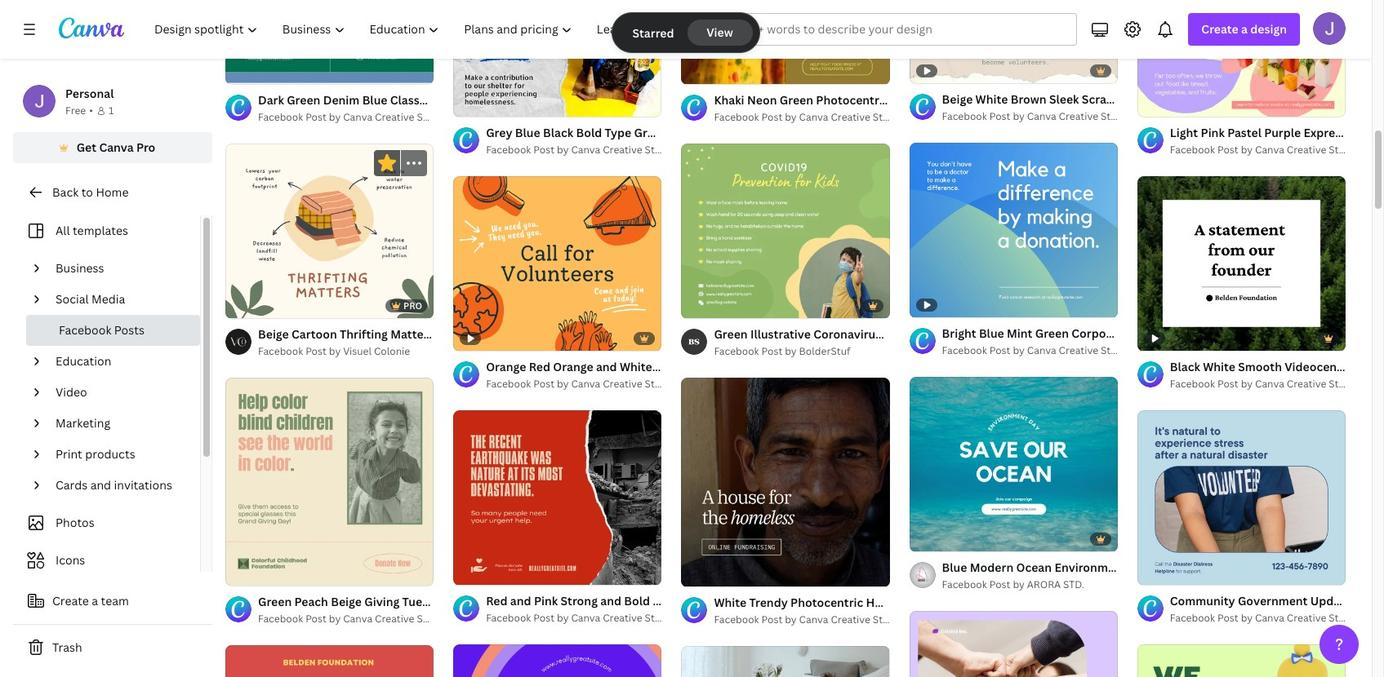 Task type: vqa. For each thing, say whether or not it's contained in the screenshot.
THE BLACK
yes



Task type: describe. For each thing, give the bounding box(es) containing it.
jacob simon image
[[1313, 12, 1346, 45]]

get canva pro button
[[13, 132, 212, 163]]

back
[[52, 185, 79, 200]]

status containing view
[[613, 13, 759, 52]]

bolderstuf
[[799, 345, 851, 359]]

beige
[[258, 327, 289, 342]]

cards
[[56, 478, 88, 493]]

by inside white trendy photocentric human services facebook post facebook post by canva creative studio
[[785, 613, 797, 627]]

personal
[[65, 86, 114, 101]]

video
[[56, 385, 87, 400]]

create a design
[[1202, 21, 1287, 37]]

products
[[85, 447, 135, 462]]

education
[[56, 354, 111, 369]]

marketing
[[56, 416, 110, 431]]

cards and invitations link
[[49, 470, 190, 501]]

starred
[[632, 25, 674, 40]]

creative inside black white smooth videocentric state facebook post by canva creative studio
[[1287, 377, 1326, 391]]

•
[[89, 104, 93, 118]]

free •
[[65, 104, 93, 118]]

grey blue black bold type grunge donation sales volunteering impact homelessness facebook post image
[[453, 0, 662, 117]]

social media link
[[49, 284, 190, 315]]

business
[[56, 260, 104, 276]]

posts
[[114, 323, 144, 338]]

(facebook
[[495, 327, 553, 342]]

beige cartoon thrifting matters instagram (facebook post) image
[[225, 144, 434, 318]]

photos link
[[23, 508, 190, 539]]

facebook post by visuel colonie link
[[258, 344, 434, 360]]

free
[[65, 104, 86, 118]]

facebook post by bolderstuf link
[[714, 344, 890, 360]]

creative inside white trendy photocentric human services facebook post facebook post by canva creative studio
[[831, 613, 870, 627]]

visuel
[[343, 345, 372, 358]]

facebook post by arora std. link
[[942, 577, 1118, 594]]

std.
[[1063, 578, 1084, 592]]

home
[[96, 185, 129, 200]]

of
[[700, 567, 709, 579]]

modern
[[970, 560, 1014, 576]]

get
[[76, 140, 96, 155]]

create a team button
[[13, 586, 212, 618]]

post)
[[555, 327, 584, 342]]

environment
[[1055, 560, 1127, 576]]

all templates link
[[23, 216, 190, 247]]

print products
[[56, 447, 135, 462]]

trash link
[[13, 632, 212, 665]]

back to home
[[52, 185, 129, 200]]

blue modern ocean environment day facebook post link
[[942, 559, 1234, 577]]

studio inside black white smooth videocentric state facebook post by canva creative studio
[[1329, 377, 1360, 391]]

facebook posts
[[59, 323, 144, 338]]

1 for 1 of 3
[[693, 567, 698, 579]]

post inside facebook post by bolderstuf link
[[761, 345, 783, 359]]

state
[[1359, 359, 1384, 375]]

cartoon
[[292, 327, 337, 342]]

team
[[101, 594, 129, 609]]

black
[[1170, 359, 1200, 375]]

red and pink strong and bold earthquake crisis hub facebook post image
[[453, 411, 662, 586]]

green peach beige giving tuesday-inspired event facebook post image
[[225, 378, 434, 586]]

print
[[56, 447, 82, 462]]

white trendy photocentric human services facebook post facebook post by canva creative studio
[[714, 595, 1040, 627]]

facebook inside beige cartoon thrifting matters instagram (facebook post) facebook post by visuel colonie
[[258, 345, 303, 358]]

education link
[[49, 346, 190, 377]]

black white smooth videocentric state facebook post by canva creative studio
[[1170, 359, 1384, 391]]

black white smooth videocentric state link
[[1170, 358, 1384, 376]]

services
[[909, 595, 956, 611]]

facebook post by bolderstuf
[[714, 345, 851, 359]]

all
[[56, 223, 70, 238]]

social media
[[56, 292, 125, 307]]

dark green denim blue classy minimalist generic charity facebook post image
[[225, 0, 434, 84]]

1 of 3 link
[[681, 378, 890, 587]]



Task type: locate. For each thing, give the bounding box(es) containing it.
beige cartoon thrifting matters instagram (facebook post) link
[[258, 326, 584, 344]]

photocentric
[[791, 595, 863, 611]]

view button
[[687, 20, 753, 46]]

0 vertical spatial 1
[[109, 104, 114, 118]]

by inside black white smooth videocentric state facebook post by canva creative studio
[[1241, 377, 1253, 391]]

instagram
[[437, 327, 493, 342]]

to
[[81, 185, 93, 200]]

blue modern ocean environment day facebook post image
[[909, 377, 1118, 552]]

1 left the of
[[693, 567, 698, 579]]

0 horizontal spatial create
[[52, 594, 89, 609]]

create left "design"
[[1202, 21, 1239, 37]]

view
[[707, 24, 733, 40]]

1 of 3
[[693, 567, 716, 579]]

icons link
[[23, 545, 190, 577]]

videocentric
[[1285, 359, 1356, 375]]

create a team
[[52, 594, 129, 609]]

0 vertical spatial create
[[1202, 21, 1239, 37]]

a left team
[[92, 594, 98, 609]]

all templates
[[56, 223, 128, 238]]

get canva pro
[[76, 140, 155, 155]]

Search search field
[[728, 14, 1067, 45]]

marketing link
[[49, 408, 190, 439]]

media
[[92, 292, 125, 307]]

back to home link
[[13, 176, 212, 209]]

pro
[[136, 140, 155, 155]]

studio inside white trendy photocentric human services facebook post facebook post by canva creative studio
[[873, 613, 904, 627]]

a
[[1241, 21, 1248, 37], [92, 594, 98, 609]]

1 vertical spatial a
[[92, 594, 98, 609]]

1 horizontal spatial a
[[1241, 21, 1248, 37]]

1 for 1
[[109, 104, 114, 118]]

create inside create a team button
[[52, 594, 89, 609]]

a inside dropdown button
[[1241, 21, 1248, 37]]

0 horizontal spatial 1
[[109, 104, 114, 118]]

social
[[56, 292, 89, 307]]

trendy
[[749, 595, 788, 611]]

and
[[90, 478, 111, 493]]

a for team
[[92, 594, 98, 609]]

trash
[[52, 640, 82, 656]]

canva inside black white smooth videocentric state facebook post by canva creative studio
[[1255, 377, 1284, 391]]

blue
[[942, 560, 967, 576]]

studio
[[1101, 109, 1132, 123], [417, 110, 448, 124], [873, 110, 904, 124], [645, 143, 676, 157], [1329, 143, 1360, 157], [1101, 344, 1132, 357], [645, 377, 676, 391], [1329, 377, 1360, 391], [645, 612, 676, 626], [1329, 612, 1360, 626], [417, 613, 448, 626], [873, 613, 904, 627]]

1 horizontal spatial 1
[[693, 567, 698, 579]]

white trendy photocentric human services facebook post link
[[714, 594, 1040, 612]]

1 vertical spatial 1
[[693, 567, 698, 579]]

by
[[1013, 109, 1025, 123], [329, 110, 341, 124], [785, 110, 797, 124], [557, 143, 569, 157], [1241, 143, 1253, 157], [1013, 344, 1025, 357], [329, 345, 341, 358], [785, 345, 797, 359], [557, 377, 569, 391], [1241, 377, 1253, 391], [1013, 578, 1025, 592], [557, 612, 569, 626], [1241, 612, 1253, 626], [329, 613, 341, 626], [785, 613, 797, 627]]

create inside the create a design dropdown button
[[1202, 21, 1239, 37]]

1
[[109, 104, 114, 118], [693, 567, 698, 579]]

1 right • on the top left of page
[[109, 104, 114, 118]]

khaki neon green photocentric sustainable habits food waste facebook post image
[[681, 0, 890, 84]]

green illustrative coronavirus prevention for kids facebook post image
[[681, 144, 890, 319]]

post
[[989, 109, 1011, 123], [306, 110, 327, 124], [761, 110, 783, 124], [533, 143, 555, 157], [1217, 143, 1239, 157], [989, 344, 1011, 357], [306, 345, 327, 358], [761, 345, 783, 359], [533, 377, 555, 391], [1217, 377, 1239, 391], [1210, 560, 1234, 576], [989, 578, 1011, 592], [1015, 595, 1040, 611], [533, 612, 555, 626], [1217, 612, 1239, 626], [306, 613, 327, 626], [761, 613, 783, 627]]

canva inside button
[[99, 140, 134, 155]]

facebook inside black white smooth videocentric state facebook post by canva creative studio
[[1170, 377, 1215, 391]]

create for create a design
[[1202, 21, 1239, 37]]

icons
[[56, 553, 85, 568]]

canva inside white trendy photocentric human services facebook post facebook post by canva creative studio
[[799, 613, 828, 627]]

1 horizontal spatial white
[[1203, 359, 1235, 375]]

community government updates facebook post in light blue dark blue soft minimalist style image
[[1137, 411, 1346, 586]]

light pink pastel purple expressive scribbles climate impact food waste facebook post image
[[1137, 0, 1346, 117]]

white right black
[[1203, 359, 1235, 375]]

white
[[1203, 359, 1235, 375], [714, 595, 746, 611]]

top level navigation element
[[144, 13, 656, 46]]

colonie
[[374, 345, 410, 358]]

templates
[[73, 223, 128, 238]]

arora
[[1027, 578, 1061, 592]]

cards and invitations
[[56, 478, 172, 493]]

1 horizontal spatial create
[[1202, 21, 1239, 37]]

design
[[1250, 21, 1287, 37]]

create
[[1202, 21, 1239, 37], [52, 594, 89, 609]]

0 horizontal spatial white
[[714, 595, 746, 611]]

a for design
[[1241, 21, 1248, 37]]

creative
[[1059, 109, 1098, 123], [375, 110, 414, 124], [831, 110, 870, 124], [603, 143, 642, 157], [1287, 143, 1326, 157], [1059, 344, 1098, 357], [603, 377, 642, 391], [1287, 377, 1326, 391], [603, 612, 642, 626], [1287, 612, 1326, 626], [375, 613, 414, 626], [831, 613, 870, 627]]

a inside button
[[92, 594, 98, 609]]

matters
[[391, 327, 434, 342]]

None search field
[[695, 13, 1077, 46]]

white trendy photocentric human services facebook post image
[[681, 378, 890, 587]]

blue modern ocean environment day facebook post facebook post by arora std.
[[942, 560, 1234, 592]]

invitations
[[114, 478, 172, 493]]

create for create a team
[[52, 594, 89, 609]]

facebook post by canva creative studio link
[[942, 108, 1132, 125], [258, 109, 448, 125], [714, 109, 904, 126], [486, 142, 676, 159], [1170, 142, 1360, 159], [942, 343, 1132, 359], [486, 376, 676, 393], [1170, 376, 1360, 393], [486, 611, 676, 627], [1170, 611, 1360, 627], [258, 612, 448, 628], [714, 612, 904, 628]]

day
[[1129, 560, 1151, 576]]

post inside beige cartoon thrifting matters instagram (facebook post) facebook post by visuel colonie
[[306, 345, 327, 358]]

1 vertical spatial create
[[52, 594, 89, 609]]

business link
[[49, 253, 190, 284]]

canva
[[1027, 109, 1056, 123], [343, 110, 372, 124], [799, 110, 828, 124], [99, 140, 134, 155], [571, 143, 600, 157], [1255, 143, 1284, 157], [1027, 344, 1056, 357], [571, 377, 600, 391], [1255, 377, 1284, 391], [571, 612, 600, 626], [1255, 612, 1284, 626], [343, 613, 372, 626], [799, 613, 828, 627]]

white inside white trendy photocentric human services facebook post facebook post by canva creative studio
[[714, 595, 746, 611]]

status
[[613, 13, 759, 52]]

3
[[711, 567, 716, 579]]

beige cartoon thrifting matters instagram (facebook post) facebook post by visuel colonie
[[258, 327, 584, 358]]

create down icons
[[52, 594, 89, 609]]

0 vertical spatial a
[[1241, 21, 1248, 37]]

smooth
[[1238, 359, 1282, 375]]

white down 3
[[714, 595, 746, 611]]

ocean
[[1016, 560, 1052, 576]]

1 vertical spatial white
[[714, 595, 746, 611]]

0 vertical spatial white
[[1203, 359, 1235, 375]]

video link
[[49, 377, 190, 408]]

thrifting
[[340, 327, 388, 342]]

create a design button
[[1188, 13, 1300, 46]]

0 horizontal spatial a
[[92, 594, 98, 609]]

by inside the blue modern ocean environment day facebook post facebook post by arora std.
[[1013, 578, 1025, 592]]

facebook post by canva creative studio
[[942, 109, 1132, 123], [258, 110, 448, 124], [714, 110, 904, 124], [486, 143, 676, 157], [1170, 143, 1360, 157], [942, 344, 1132, 357], [486, 377, 676, 391], [486, 612, 676, 626], [1170, 612, 1360, 626], [258, 613, 448, 626]]

human
[[866, 595, 906, 611]]

photos
[[56, 515, 95, 531]]

post inside black white smooth videocentric state facebook post by canva creative studio
[[1217, 377, 1239, 391]]

print products link
[[49, 439, 190, 470]]

white inside black white smooth videocentric state facebook post by canva creative studio
[[1203, 359, 1235, 375]]

pro
[[403, 300, 422, 312]]

by inside beige cartoon thrifting matters instagram (facebook post) facebook post by visuel colonie
[[329, 345, 341, 358]]

a left "design"
[[1241, 21, 1248, 37]]



